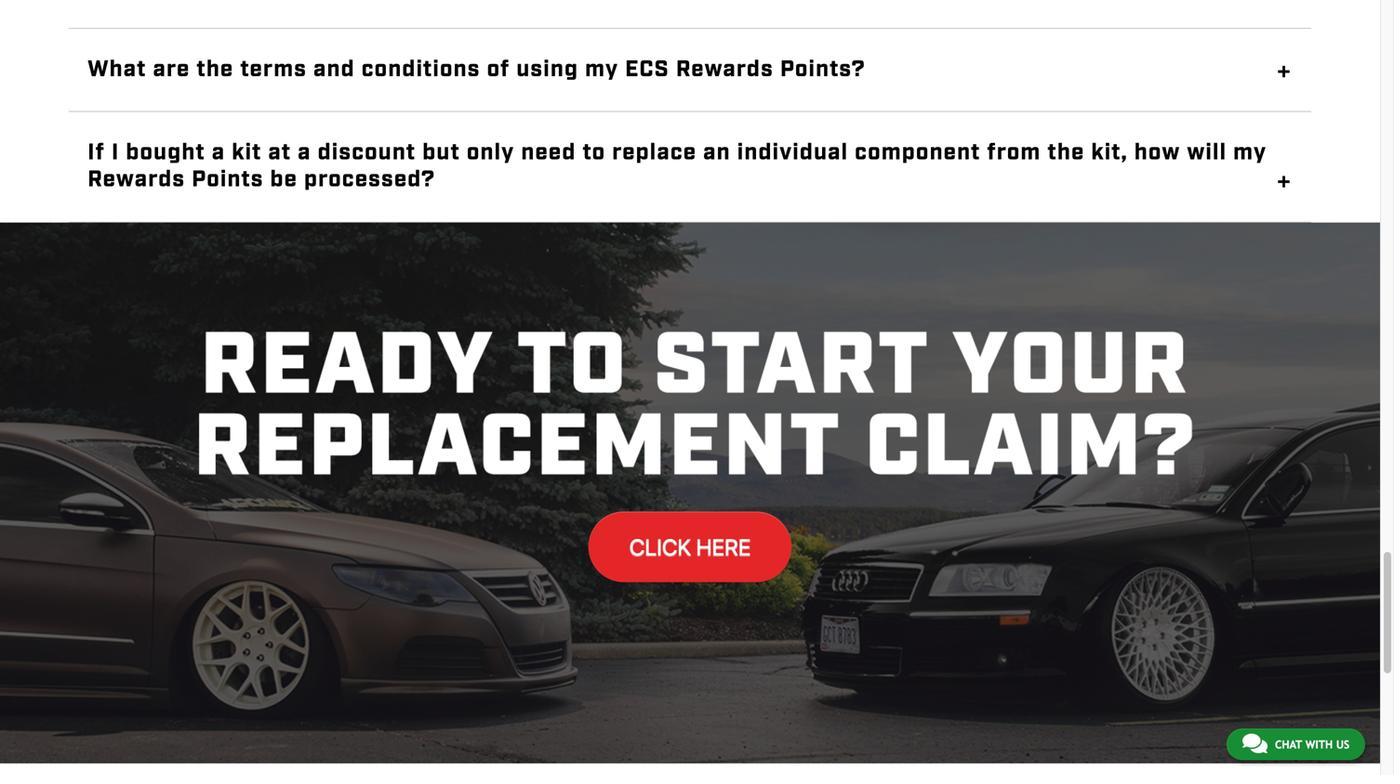 Task type: locate. For each thing, give the bounding box(es) containing it.
points
[[192, 165, 264, 195]]

ecs
[[625, 55, 670, 85]]

the right are
[[197, 55, 234, 85]]

kit
[[232, 138, 262, 168]]

what
[[88, 55, 147, 85]]

comments image
[[1243, 733, 1268, 755]]

of
[[487, 55, 510, 85]]

rewards right ecs
[[676, 55, 774, 85]]

a right the at
[[298, 138, 311, 168]]

rewards inside if i bought a kit at a discount but only need to replace an individual component from the kit, how will my rewards points be processed?
[[88, 165, 185, 195]]

how
[[1135, 138, 1181, 168]]

1 horizontal spatial my
[[1234, 138, 1267, 168]]

only
[[467, 138, 515, 168]]

processed?
[[304, 165, 436, 195]]

chat with us link
[[1227, 729, 1366, 761]]

us
[[1337, 739, 1350, 752]]

my right 'will'
[[1234, 138, 1267, 168]]

1 vertical spatial rewards
[[88, 165, 185, 195]]

the left 'kit,'
[[1048, 138, 1085, 168]]

1 horizontal spatial rewards
[[676, 55, 774, 85]]

a left kit on the top of page
[[212, 138, 225, 168]]

what are the terms and conditions of using my ecs rewards points?
[[88, 55, 866, 85]]

are
[[153, 55, 190, 85]]

2 a from the left
[[298, 138, 311, 168]]

0 horizontal spatial rewards
[[88, 165, 185, 195]]

the
[[197, 55, 234, 85], [1048, 138, 1085, 168]]

using
[[517, 55, 579, 85]]

my left ecs
[[585, 55, 619, 85]]

points?
[[780, 55, 866, 85]]

my
[[585, 55, 619, 85], [1234, 138, 1267, 168]]

1 horizontal spatial a
[[298, 138, 311, 168]]

here
[[696, 534, 751, 561]]

a
[[212, 138, 225, 168], [298, 138, 311, 168]]

be
[[270, 165, 298, 195]]

if i bought a kit at a discount but only need to replace an individual component from the kit, how will my rewards points be processed?
[[88, 138, 1267, 195]]

1 vertical spatial the
[[1048, 138, 1085, 168]]

0 vertical spatial rewards
[[676, 55, 774, 85]]

rewards left points
[[88, 165, 185, 195]]

at
[[268, 138, 291, 168]]

0 vertical spatial my
[[585, 55, 619, 85]]

rewards
[[676, 55, 774, 85], [88, 165, 185, 195]]

will
[[1187, 138, 1227, 168]]

0 vertical spatial the
[[197, 55, 234, 85]]

1 vertical spatial my
[[1234, 138, 1267, 168]]

0 horizontal spatial a
[[212, 138, 225, 168]]

1 horizontal spatial the
[[1048, 138, 1085, 168]]



Task type: describe. For each thing, give the bounding box(es) containing it.
need
[[521, 138, 576, 168]]

but
[[423, 138, 460, 168]]

terms
[[240, 55, 307, 85]]

an
[[704, 138, 731, 168]]

1 a from the left
[[212, 138, 225, 168]]

conditions
[[362, 55, 481, 85]]

bought
[[126, 138, 205, 168]]

i
[[112, 138, 119, 168]]

if
[[88, 138, 105, 168]]

click here button
[[589, 512, 792, 583]]

replace
[[612, 138, 697, 168]]

from
[[988, 138, 1041, 168]]

component
[[855, 138, 981, 168]]

click
[[630, 534, 691, 561]]

chat with us
[[1275, 739, 1350, 752]]

click here
[[630, 534, 751, 561]]

the inside if i bought a kit at a discount but only need to replace an individual component from the kit, how will my rewards points be processed?
[[1048, 138, 1085, 168]]

to
[[583, 138, 606, 168]]

0 horizontal spatial my
[[585, 55, 619, 85]]

my inside if i bought a kit at a discount but only need to replace an individual component from the kit, how will my rewards points be processed?
[[1234, 138, 1267, 168]]

with
[[1306, 739, 1333, 752]]

chat
[[1275, 739, 1303, 752]]

claim image
[[0, 223, 1381, 764]]

individual
[[738, 138, 849, 168]]

kit,
[[1092, 138, 1128, 168]]

discount
[[318, 138, 416, 168]]

and
[[314, 55, 355, 85]]

0 horizontal spatial the
[[197, 55, 234, 85]]



Task type: vqa. For each thing, say whether or not it's contained in the screenshot.
3979330
no



